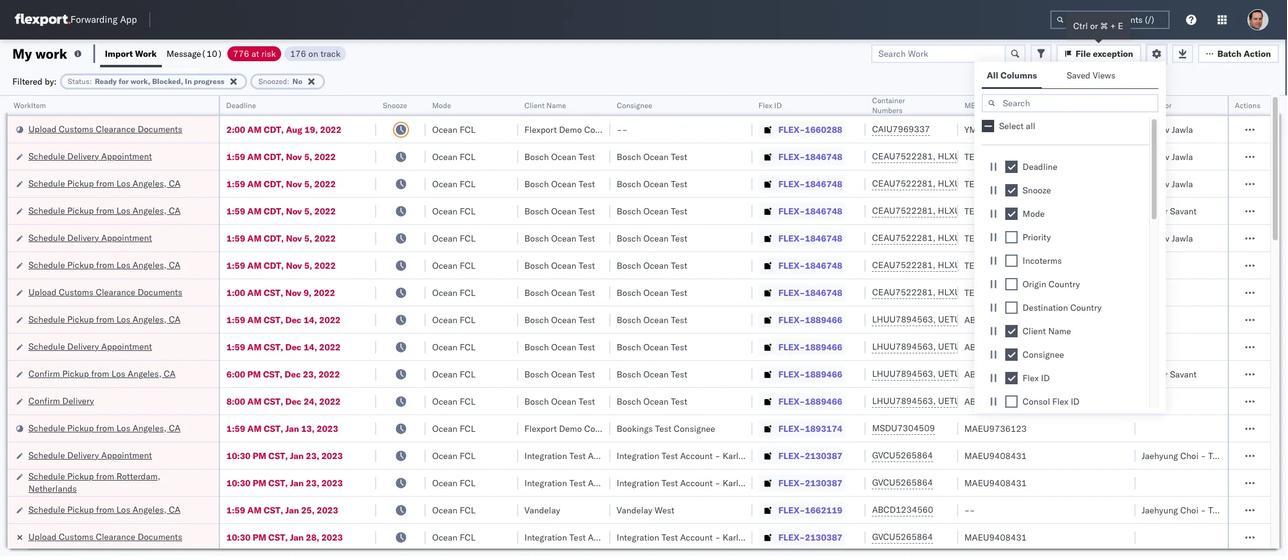 Task type: locate. For each thing, give the bounding box(es) containing it.
msdu7304509
[[873, 423, 936, 434]]

deadline down all
[[1023, 161, 1058, 173]]

flex-1660288
[[779, 124, 843, 135]]

6 ocean fcl from the top
[[432, 260, 476, 271]]

consignee inside button
[[617, 101, 653, 110]]

0 vertical spatial flexport demo consignee
[[525, 124, 626, 135]]

2 vertical spatial account
[[681, 532, 713, 543]]

pickup for 1st the schedule pickup from los angeles, ca button from the bottom
[[67, 504, 94, 515]]

2 flex-1889466 from the top
[[779, 342, 843, 353]]

1 vertical spatial 1:59 am cst, dec 14, 2022
[[227, 342, 341, 353]]

5 schedule from the top
[[28, 259, 65, 271]]

ceau7522281,
[[873, 151, 936, 162], [873, 178, 936, 189], [873, 205, 936, 216], [873, 232, 936, 244], [873, 260, 936, 271], [873, 287, 936, 298]]

snooze
[[383, 101, 407, 110], [1023, 185, 1052, 196]]

1 schedule delivery appointment link from the top
[[28, 150, 152, 162]]

:
[[89, 76, 92, 86], [287, 76, 290, 86]]

work,
[[131, 76, 150, 86]]

pm down 1:59 am cst, jan 25, 2023 on the bottom of the page
[[253, 532, 266, 543]]

16 ocean fcl from the top
[[432, 532, 476, 543]]

3 cdt, from the top
[[264, 178, 284, 190]]

track
[[321, 48, 341, 59]]

5 1846748 from the top
[[805, 260, 843, 271]]

flex-1660288 button
[[759, 121, 846, 138], [759, 121, 846, 138]]

12 fcl from the top
[[460, 423, 476, 434]]

3 schedule from the top
[[28, 205, 65, 216]]

0 vertical spatial 10:30 pm cst, jan 23, 2023
[[227, 450, 343, 462]]

1 vertical spatial upload customs clearance documents button
[[28, 286, 182, 300]]

1 karl from the top
[[723, 450, 739, 462]]

6 1846748 from the top
[[805, 287, 843, 298]]

confirm inside 'link'
[[28, 368, 60, 379]]

1 jaehyung from the top
[[1142, 450, 1179, 462]]

1 ceau7522281, hlxu6269489, hlxu8034992 from the top
[[873, 151, 1064, 162]]

0 horizontal spatial numbers
[[873, 106, 903, 115]]

23, up 25,
[[306, 478, 319, 489]]

jan left 13,
[[285, 423, 299, 434]]

2 flexport demo consignee from the top
[[525, 423, 626, 434]]

my
[[12, 45, 32, 62]]

ca for 5th the schedule pickup from los angeles, ca button from the top
[[169, 423, 181, 434]]

flex inside button
[[759, 101, 773, 110]]

documents for 1:00 am cst, nov 9, 2022
[[138, 287, 182, 298]]

2023 right 25,
[[317, 505, 338, 516]]

2:00
[[227, 124, 245, 135]]

gvcu5265864 down msdu7304509
[[873, 450, 934, 461]]

ca for 1st the schedule pickup from los angeles, ca button from the bottom
[[169, 504, 181, 515]]

progress
[[194, 76, 225, 86]]

schedule delivery appointment button
[[28, 150, 152, 164], [28, 232, 152, 245], [28, 340, 152, 354], [28, 449, 152, 463]]

0 vertical spatial flex
[[759, 101, 773, 110]]

2 ocean fcl from the top
[[432, 151, 476, 162]]

ceau7522281, hlxu6269489, hlxu8034992 for 1st schedule delivery appointment button from the top
[[873, 151, 1064, 162]]

cst, up 8:00 am cst, dec 24, 2022 in the bottom left of the page
[[263, 369, 283, 380]]

10:30 pm cst, jan 23, 2023 up 1:59 am cst, jan 25, 2023 on the bottom of the page
[[227, 478, 343, 489]]

flex-
[[779, 124, 806, 135], [779, 151, 806, 162], [779, 178, 806, 190], [779, 206, 806, 217], [779, 233, 806, 244], [779, 260, 806, 271], [779, 287, 806, 298], [779, 314, 806, 326], [779, 342, 806, 353], [779, 369, 806, 380], [779, 396, 806, 407], [779, 423, 806, 434], [779, 450, 806, 462], [779, 478, 806, 489], [779, 505, 806, 516], [779, 532, 806, 543]]

vandelay for vandelay
[[525, 505, 560, 516]]

13 fcl from the top
[[460, 450, 476, 462]]

0 vertical spatial customs
[[59, 123, 94, 134]]

1 vertical spatial jaehyung
[[1142, 505, 1179, 516]]

1 vertical spatial country
[[1071, 302, 1102, 313]]

schedule delivery appointment link for 1:59 am cst, dec 14, 2022
[[28, 340, 152, 353]]

3 lagerfeld from the top
[[741, 532, 778, 543]]

1 horizontal spatial client name
[[1023, 326, 1072, 337]]

0 horizontal spatial snooze
[[383, 101, 407, 110]]

schedule for 10:30 pm cst, jan 23, 2023's schedule delivery appointment button
[[28, 450, 65, 461]]

integration up vandelay west
[[617, 478, 660, 489]]

2023 right 28,
[[322, 532, 343, 543]]

flexport demo consignee
[[525, 124, 626, 135], [525, 423, 626, 434]]

resize handle column header for workitem button
[[204, 96, 219, 556]]

2 vertical spatial integration
[[617, 532, 660, 543]]

ca for 4th the schedule pickup from los angeles, ca button from the top of the page
[[169, 314, 181, 325]]

1 vertical spatial upload customs clearance documents link
[[28, 286, 182, 298]]

0 vertical spatial id
[[775, 101, 782, 110]]

origin left the agent at the right of the page
[[1228, 450, 1252, 462]]

1 vertical spatial account
[[681, 478, 713, 489]]

3 upload from the top
[[28, 531, 57, 543]]

10:30 down 1:59 am cst, jan 25, 2023 on the bottom of the page
[[227, 532, 251, 543]]

9 schedule from the top
[[28, 450, 65, 461]]

0 vertical spatial confirm
[[28, 368, 60, 379]]

3 lhuu7894563, from the top
[[873, 369, 937, 380]]

0 vertical spatial integration
[[617, 450, 660, 462]]

4 am from the top
[[248, 206, 262, 217]]

2 upload customs clearance documents link from the top
[[28, 286, 182, 298]]

pickup for 4th the schedule pickup from los angeles, ca button from the top of the page
[[67, 314, 94, 325]]

1 vandelay from the left
[[525, 505, 560, 516]]

1 vertical spatial id
[[1042, 373, 1050, 384]]

gaurav
[[1142, 124, 1170, 135], [1142, 151, 1170, 162], [1142, 178, 1170, 190], [1142, 233, 1170, 244]]

country up destination country
[[1049, 279, 1081, 290]]

5 test123456 from the top
[[965, 260, 1017, 271]]

id right consol
[[1071, 396, 1080, 407]]

delivery inside button
[[62, 395, 94, 407]]

5 hlxu6269489, from the top
[[938, 260, 1002, 271]]

1 vertical spatial documents
[[138, 287, 182, 298]]

client name
[[525, 101, 566, 110], [1023, 326, 1072, 337]]

0 vertical spatial gvcu5265864
[[873, 450, 934, 461]]

deadline
[[227, 101, 257, 110], [1023, 161, 1058, 173]]

upload customs clearance documents button for 2:00 am cdt, aug 19, 2022
[[28, 123, 182, 136]]

4 flex-1889466 from the top
[[779, 396, 843, 407]]

6 schedule pickup from los angeles, ca link from the top
[[28, 504, 181, 516]]

+
[[1111, 20, 1117, 32]]

1 horizontal spatial origin
[[1228, 450, 1252, 462]]

0 vertical spatial clearance
[[96, 123, 135, 134]]

integration test account - karl lagerfeld down the west
[[617, 532, 778, 543]]

8 resize handle column header from the left
[[944, 96, 959, 556]]

flex-2130387 down flex-1662119 at the right
[[779, 532, 843, 543]]

0 vertical spatial upload
[[28, 123, 57, 134]]

0 horizontal spatial deadline
[[227, 101, 257, 110]]

0 vertical spatial integration test account - karl lagerfeld
[[617, 450, 778, 462]]

1 cdt, from the top
[[264, 124, 284, 135]]

bosch ocean test
[[525, 151, 595, 162], [617, 151, 688, 162], [525, 178, 595, 190], [617, 178, 688, 190], [525, 206, 595, 217], [617, 206, 688, 217], [525, 233, 595, 244], [617, 233, 688, 244], [525, 260, 595, 271], [617, 260, 688, 271], [525, 287, 595, 298], [617, 287, 688, 298], [525, 314, 595, 326], [617, 314, 688, 326], [525, 342, 595, 353], [617, 342, 688, 353], [525, 369, 595, 380], [617, 369, 688, 380], [525, 396, 595, 407], [617, 396, 688, 407]]

flex
[[759, 101, 773, 110], [1023, 373, 1039, 384], [1053, 396, 1069, 407]]

flex-2130387 up flex-1662119 at the right
[[779, 478, 843, 489]]

flex id inside button
[[759, 101, 782, 110]]

0 horizontal spatial client
[[525, 101, 545, 110]]

integration
[[617, 450, 660, 462], [617, 478, 660, 489], [617, 532, 660, 543]]

id up flex-1660288 on the top of page
[[775, 101, 782, 110]]

0 vertical spatial 2130387
[[805, 450, 843, 462]]

jan up 25,
[[290, 478, 304, 489]]

account for schedule pickup from rotterdam, netherlands
[[681, 478, 713, 489]]

cst, up 1:59 am cst, jan 13, 2023
[[264, 396, 283, 407]]

schedule delivery appointment for 1:59 am cdt, nov 5, 2022
[[28, 232, 152, 243]]

jaehyung choi - test origin agent
[[1142, 450, 1277, 462]]

6 schedule from the top
[[28, 314, 65, 325]]

1 vertical spatial 23,
[[306, 450, 319, 462]]

flexport demo consignee for --
[[525, 124, 626, 135]]

cdt,
[[264, 124, 284, 135], [264, 151, 284, 162], [264, 178, 284, 190], [264, 206, 284, 217], [264, 233, 284, 244], [264, 260, 284, 271]]

2130387 for schedule delivery appointment
[[805, 450, 843, 462]]

nov
[[286, 151, 302, 162], [286, 178, 302, 190], [286, 206, 302, 217], [286, 233, 302, 244], [286, 260, 302, 271], [285, 287, 302, 298]]

1 horizontal spatial snooze
[[1023, 185, 1052, 196]]

5,
[[304, 151, 312, 162], [304, 178, 312, 190], [304, 206, 312, 217], [304, 233, 312, 244], [304, 260, 312, 271]]

1:59 am cst, dec 14, 2022 up 6:00 pm cst, dec 23, 2022
[[227, 342, 341, 353]]

pickup for schedule pickup from rotterdam, netherlands button
[[67, 471, 94, 482]]

columns
[[1001, 70, 1038, 81]]

resize handle column header
[[204, 96, 219, 556], [362, 96, 377, 556], [411, 96, 426, 556], [504, 96, 519, 556], [596, 96, 611, 556], [738, 96, 753, 556], [852, 96, 866, 556], [944, 96, 959, 556], [1121, 96, 1136, 556], [1214, 96, 1229, 556], [1256, 96, 1271, 556]]

6 hlxu6269489, from the top
[[938, 287, 1002, 298]]

1 2130387 from the top
[[805, 450, 843, 462]]

0 horizontal spatial client name
[[525, 101, 566, 110]]

0 vertical spatial deadline
[[227, 101, 257, 110]]

2 vertical spatial upload customs clearance documents link
[[28, 531, 182, 543]]

5 schedule pickup from los angeles, ca button from the top
[[28, 422, 181, 436]]

appointment for 1:59 am cdt, nov 5, 2022
[[101, 232, 152, 243]]

consignee button
[[611, 98, 741, 111]]

resize handle column header for consignee button on the top of page
[[738, 96, 753, 556]]

gvcu5265864 for schedule delivery appointment
[[873, 450, 934, 461]]

None checkbox
[[1006, 161, 1018, 173], [1006, 184, 1018, 197], [1006, 208, 1018, 220], [1006, 302, 1018, 314], [1006, 372, 1018, 385], [1006, 161, 1018, 173], [1006, 184, 1018, 197], [1006, 208, 1018, 220], [1006, 302, 1018, 314], [1006, 372, 1018, 385]]

10:30 pm cst, jan 23, 2023 for schedule pickup from rotterdam, netherlands
[[227, 478, 343, 489]]

5, for schedule pickup from los angeles, ca link related to 3rd the schedule pickup from los angeles, ca button
[[304, 260, 312, 271]]

1 vertical spatial integration test account - karl lagerfeld
[[617, 478, 778, 489]]

6 flex- from the top
[[779, 260, 806, 271]]

los for 2nd the schedule pickup from los angeles, ca button from the top
[[117, 205, 130, 216]]

2 vertical spatial customs
[[59, 531, 94, 543]]

cst, up 1:59 am cst, jan 25, 2023 on the bottom of the page
[[269, 478, 288, 489]]

ocean
[[432, 124, 458, 135], [432, 151, 458, 162], [552, 151, 577, 162], [644, 151, 669, 162], [432, 178, 458, 190], [552, 178, 577, 190], [644, 178, 669, 190], [432, 206, 458, 217], [552, 206, 577, 217], [644, 206, 669, 217], [432, 233, 458, 244], [552, 233, 577, 244], [644, 233, 669, 244], [432, 260, 458, 271], [552, 260, 577, 271], [644, 260, 669, 271], [432, 287, 458, 298], [552, 287, 577, 298], [644, 287, 669, 298], [432, 314, 458, 326], [552, 314, 577, 326], [644, 314, 669, 326], [432, 342, 458, 353], [552, 342, 577, 353], [644, 342, 669, 353], [432, 369, 458, 380], [552, 369, 577, 380], [644, 369, 669, 380], [432, 396, 458, 407], [552, 396, 577, 407], [644, 396, 669, 407], [432, 423, 458, 434], [432, 450, 458, 462], [432, 478, 458, 489], [432, 505, 458, 516], [432, 532, 458, 543]]

0 horizontal spatial :
[[89, 76, 92, 86]]

14, down 9,
[[304, 314, 317, 326]]

10:30 up 1:59 am cst, jan 25, 2023 on the bottom of the page
[[227, 478, 251, 489]]

pickup
[[67, 178, 94, 189], [67, 205, 94, 216], [67, 259, 94, 271], [67, 314, 94, 325], [62, 368, 89, 379], [67, 423, 94, 434], [67, 471, 94, 482], [67, 504, 94, 515]]

1 vertical spatial flex id
[[1023, 373, 1050, 384]]

0 vertical spatial 10:30
[[227, 450, 251, 462]]

gvcu5265864 down abcd1234560 in the right bottom of the page
[[873, 532, 934, 543]]

schedule pickup from los angeles, ca link for 4th the schedule pickup from los angeles, ca button from the top of the page
[[28, 313, 181, 326]]

from inside schedule pickup from rotterdam, netherlands
[[96, 471, 114, 482]]

5 cdt, from the top
[[264, 233, 284, 244]]

4 1:59 am cdt, nov 5, 2022 from the top
[[227, 233, 336, 244]]

2 documents from the top
[[138, 287, 182, 298]]

numbers for container numbers
[[873, 106, 903, 115]]

ready
[[95, 76, 117, 86]]

0 vertical spatial demo
[[559, 124, 582, 135]]

integration test account - karl lagerfeld for schedule pickup from rotterdam, netherlands
[[617, 478, 778, 489]]

cst, down 1:59 am cst, jan 13, 2023
[[269, 450, 288, 462]]

omkar for abcdefg78456546
[[1142, 369, 1169, 380]]

message (10)
[[167, 48, 223, 59]]

2 vertical spatial upload
[[28, 531, 57, 543]]

flex-2130387 button
[[759, 447, 846, 465], [759, 447, 846, 465], [759, 475, 846, 492], [759, 475, 846, 492], [759, 529, 846, 546], [759, 529, 846, 546]]

dec down 1:00 am cst, nov 9, 2022
[[285, 314, 302, 326]]

hlxu8034992
[[1004, 151, 1064, 162], [1004, 178, 1064, 189], [1004, 205, 1064, 216], [1004, 232, 1064, 244], [1004, 260, 1064, 271], [1004, 287, 1064, 298]]

saved views
[[1067, 70, 1116, 81]]

14 flex- from the top
[[779, 478, 806, 489]]

1 10:30 from the top
[[227, 450, 251, 462]]

Search Shipments (/) text field
[[1051, 11, 1170, 29]]

for
[[119, 76, 129, 86]]

2 vertical spatial maeu9408431
[[965, 532, 1028, 543]]

0 vertical spatial choi
[[1181, 450, 1199, 462]]

23, down 13,
[[306, 450, 319, 462]]

1 1846748 from the top
[[805, 151, 843, 162]]

1 horizontal spatial mode
[[1023, 208, 1045, 220]]

from inside 'link'
[[91, 368, 109, 379]]

integration test account - karl lagerfeld down bookings test consignee
[[617, 450, 778, 462]]

cst, left 9,
[[264, 287, 283, 298]]

resize handle column header for mbl/mawb numbers button
[[1121, 96, 1136, 556]]

1 vertical spatial karl
[[723, 478, 739, 489]]

1889466
[[805, 314, 843, 326], [805, 342, 843, 353], [805, 369, 843, 380], [805, 396, 843, 407]]

schedule pickup from rotterdam, netherlands link
[[28, 470, 203, 495]]

schedule pickup from los angeles, ca link for 5th the schedule pickup from los angeles, ca button from the top
[[28, 422, 181, 434]]

hlxu6269489, for 1st schedule delivery appointment button from the top
[[938, 151, 1002, 162]]

3 schedule delivery appointment from the top
[[28, 341, 152, 352]]

1:59 am cst, dec 14, 2022 down 1:00 am cst, nov 9, 2022
[[227, 314, 341, 326]]

country
[[1049, 279, 1081, 290], [1071, 302, 1102, 313]]

1846748 for 2nd the schedule pickup from los angeles, ca button from the top
[[805, 206, 843, 217]]

2 vertical spatial 23,
[[306, 478, 319, 489]]

schedule pickup from los angeles, ca
[[28, 178, 181, 189], [28, 205, 181, 216], [28, 259, 181, 271], [28, 314, 181, 325], [28, 423, 181, 434], [28, 504, 181, 515]]

destination left the age
[[1228, 505, 1273, 516]]

los for 5th the schedule pickup from los angeles, ca button from the top
[[117, 423, 130, 434]]

2130387 up 1662119
[[805, 478, 843, 489]]

23, for schedule pickup from rotterdam, netherlands
[[306, 478, 319, 489]]

from for schedule pickup from rotterdam, netherlands link at the left
[[96, 471, 114, 482]]

all columns
[[987, 70, 1038, 81]]

1 vertical spatial 2130387
[[805, 478, 843, 489]]

flex-1893174 button
[[759, 420, 846, 437], [759, 420, 846, 437]]

7 schedule from the top
[[28, 341, 65, 352]]

maeu9408431 for schedule delivery appointment
[[965, 450, 1028, 462]]

deadline up "2:00" in the top of the page
[[227, 101, 257, 110]]

0 vertical spatial destination
[[1023, 302, 1069, 313]]

2023 down 1:59 am cst, jan 13, 2023
[[322, 450, 343, 462]]

1 schedule from the top
[[28, 151, 65, 162]]

2023 for schedule pickup from los angeles, ca link for 5th the schedule pickup from los angeles, ca button from the top
[[317, 423, 338, 434]]

client
[[525, 101, 545, 110], [1023, 326, 1047, 337]]

ca for 2nd the schedule pickup from los angeles, ca button from the top
[[169, 205, 181, 216]]

0 vertical spatial karl
[[723, 450, 739, 462]]

jaehyung
[[1142, 450, 1179, 462], [1142, 505, 1179, 516]]

ceau7522281, hlxu6269489, hlxu8034992 for 2nd the schedule pickup from los angeles, ca button from the top
[[873, 205, 1064, 216]]

ceau7522281, hlxu6269489, hlxu8034992 for 1:00 am cst, nov 9, 2022 upload customs clearance documents button
[[873, 287, 1064, 298]]

numbers down container
[[873, 106, 903, 115]]

vandelay for vandelay west
[[617, 505, 653, 516]]

delivery
[[67, 151, 99, 162], [67, 232, 99, 243], [67, 341, 99, 352], [62, 395, 94, 407], [67, 450, 99, 461]]

0 horizontal spatial --
[[617, 124, 628, 135]]

2 1889466 from the top
[[805, 342, 843, 353]]

1 vertical spatial 14,
[[304, 342, 317, 353]]

client inside button
[[525, 101, 545, 110]]

1 vertical spatial flexport
[[525, 423, 557, 434]]

2130387 down 1662119
[[805, 532, 843, 543]]

origin down the incoterms
[[1023, 279, 1047, 290]]

4 jawla from the top
[[1173, 233, 1194, 244]]

0 vertical spatial upload customs clearance documents
[[28, 123, 182, 134]]

1 vertical spatial integration
[[617, 478, 660, 489]]

0 horizontal spatial origin
[[1023, 279, 1047, 290]]

0 vertical spatial jaehyung
[[1142, 450, 1179, 462]]

from for confirm pickup from los angeles, ca 'link'
[[91, 368, 109, 379]]

6 ceau7522281, hlxu6269489, hlxu8034992 from the top
[[873, 287, 1064, 298]]

1 schedule pickup from los angeles, ca button from the top
[[28, 177, 181, 191]]

los for 4th the schedule pickup from los angeles, ca button from the top of the page
[[117, 314, 130, 325]]

2 : from the left
[[287, 76, 290, 86]]

gvcu5265864 for schedule pickup from rotterdam, netherlands
[[873, 477, 934, 488]]

select
[[1000, 121, 1024, 132]]

8 fcl from the top
[[460, 314, 476, 326]]

0 vertical spatial country
[[1049, 279, 1081, 290]]

2 choi from the top
[[1181, 505, 1199, 516]]

ceau7522281, hlxu6269489, hlxu8034992
[[873, 151, 1064, 162], [873, 178, 1064, 189], [873, 205, 1064, 216], [873, 232, 1064, 244], [873, 260, 1064, 271], [873, 287, 1064, 298]]

3 schedule pickup from los angeles, ca link from the top
[[28, 259, 181, 271]]

pickup inside schedule pickup from rotterdam, netherlands
[[67, 471, 94, 482]]

jan down 13,
[[290, 450, 304, 462]]

2 vertical spatial karl
[[723, 532, 739, 543]]

2 vertical spatial lagerfeld
[[741, 532, 778, 543]]

resize handle column header for 'deadline' button
[[362, 96, 377, 556]]

2023 right 13,
[[317, 423, 338, 434]]

776 at risk
[[233, 48, 276, 59]]

1 choi from the top
[[1181, 450, 1199, 462]]

schedule for 1st the schedule pickup from los angeles, ca button from the bottom
[[28, 504, 65, 515]]

1 horizontal spatial numbers
[[1010, 101, 1041, 110]]

3 flex-2130387 from the top
[[779, 532, 843, 543]]

10:30 pm cst, jan 23, 2023 down 1:59 am cst, jan 13, 2023
[[227, 450, 343, 462]]

maeu9408431 for schedule pickup from rotterdam, netherlands
[[965, 478, 1028, 489]]

choi up jaehyung choi - test destination age
[[1181, 450, 1199, 462]]

2 savant from the top
[[1171, 369, 1197, 380]]

2 vertical spatial documents
[[138, 531, 182, 543]]

None checkbox
[[982, 120, 995, 132], [1006, 231, 1018, 244], [1006, 255, 1018, 267], [1006, 278, 1018, 291], [1006, 325, 1018, 338], [1006, 349, 1018, 361], [1006, 396, 1018, 408], [982, 120, 995, 132], [1006, 231, 1018, 244], [1006, 255, 1018, 267], [1006, 278, 1018, 291], [1006, 325, 1018, 338], [1006, 349, 1018, 361], [1006, 396, 1018, 408]]

2 schedule from the top
[[28, 178, 65, 189]]

4 schedule delivery appointment link from the top
[[28, 449, 152, 462]]

4 ocean fcl from the top
[[432, 206, 476, 217]]

ca inside 'link'
[[164, 368, 176, 379]]

1 upload customs clearance documents from the top
[[28, 123, 182, 134]]

1 vertical spatial demo
[[559, 423, 582, 434]]

integration test account - karl lagerfeld
[[617, 450, 778, 462], [617, 478, 778, 489], [617, 532, 778, 543]]

jan for schedule pickup from los angeles, ca link for 5th the schedule pickup from los angeles, ca button from the top
[[285, 423, 299, 434]]

numbers
[[1010, 101, 1041, 110], [873, 106, 903, 115]]

1 vertical spatial destination
[[1228, 505, 1273, 516]]

2 vertical spatial gvcu5265864
[[873, 532, 934, 543]]

0 vertical spatial maeu9408431
[[965, 450, 1028, 462]]

3 gaurav jawla from the top
[[1142, 178, 1194, 190]]

3 ceau7522281, from the top
[[873, 205, 936, 216]]

mode
[[432, 101, 452, 110], [1023, 208, 1045, 220]]

client name inside button
[[525, 101, 566, 110]]

2 flex-1846748 from the top
[[779, 178, 843, 190]]

1 vertical spatial snooze
[[1023, 185, 1052, 196]]

hlxu6269489, for 2nd the schedule pickup from los angeles, ca button from the top
[[938, 205, 1002, 216]]

schedule delivery appointment button for 1:59 am cdt, nov 5, 2022
[[28, 232, 152, 245]]

1 vertical spatial gvcu5265864
[[873, 477, 934, 488]]

pickup for 5th the schedule pickup from los angeles, ca button from the top
[[67, 423, 94, 434]]

los for 3rd the schedule pickup from los angeles, ca button
[[117, 259, 130, 271]]

demo for -
[[559, 124, 582, 135]]

2130387 down 1893174
[[805, 450, 843, 462]]

deadline inside button
[[227, 101, 257, 110]]

2 5, from the top
[[304, 178, 312, 190]]

lagerfeld
[[741, 450, 778, 462], [741, 478, 778, 489], [741, 532, 778, 543]]

cst, down 1:00 am cst, nov 9, 2022
[[264, 314, 283, 326]]

1 lagerfeld from the top
[[741, 450, 778, 462]]

schedule delivery appointment for 1:59 am cst, dec 14, 2022
[[28, 341, 152, 352]]

name inside button
[[547, 101, 566, 110]]

6 test123456 from the top
[[965, 287, 1017, 298]]

10:30 down 1:59 am cst, jan 13, 2023
[[227, 450, 251, 462]]

2 vertical spatial 2130387
[[805, 532, 843, 543]]

forwarding app
[[70, 14, 137, 26]]

choi down jaehyung choi - test origin agent
[[1181, 505, 1199, 516]]

ca for sixth the schedule pickup from los angeles, ca button from the bottom of the page
[[169, 178, 181, 189]]

1 gaurav from the top
[[1142, 124, 1170, 135]]

abcd1234560
[[873, 505, 934, 516]]

choi for origin
[[1181, 450, 1199, 462]]

id inside flex id button
[[775, 101, 782, 110]]

2 flexport from the top
[[525, 423, 557, 434]]

0 vertical spatial --
[[617, 124, 628, 135]]

2 vertical spatial clearance
[[96, 531, 135, 543]]

dec left 24,
[[285, 396, 302, 407]]

file
[[1076, 48, 1091, 59]]

1 vertical spatial upload
[[28, 287, 57, 298]]

action
[[1245, 48, 1272, 59]]

pickup inside 'link'
[[62, 368, 89, 379]]

: left no
[[287, 76, 290, 86]]

schedule for 3rd the schedule pickup from los angeles, ca button
[[28, 259, 65, 271]]

1 vertical spatial 10:30
[[227, 478, 251, 489]]

2 vertical spatial id
[[1071, 396, 1080, 407]]

23, up 24,
[[303, 369, 317, 380]]

1 omkar from the top
[[1142, 206, 1169, 217]]

2 vertical spatial integration test account - karl lagerfeld
[[617, 532, 778, 543]]

destination down origin country
[[1023, 302, 1069, 313]]

import work
[[105, 48, 157, 59]]

1 vertical spatial flex
[[1023, 373, 1039, 384]]

0 vertical spatial snooze
[[383, 101, 407, 110]]

10 flex- from the top
[[779, 369, 806, 380]]

integration down bookings
[[617, 450, 660, 462]]

1 horizontal spatial destination
[[1228, 505, 1273, 516]]

savant for abcdefg78456546
[[1171, 369, 1197, 380]]

1 horizontal spatial deadline
[[1023, 161, 1058, 173]]

jan left 25,
[[285, 505, 299, 516]]

1 schedule delivery appointment from the top
[[28, 151, 152, 162]]

upload for 2:00 am cdt, aug 19, 2022
[[28, 123, 57, 134]]

omkar
[[1142, 206, 1169, 217], [1142, 369, 1169, 380]]

1 vertical spatial flexport demo consignee
[[525, 423, 626, 434]]

2023 for schedule delivery appointment link related to 10:30 pm cst, jan 23, 2023
[[322, 450, 343, 462]]

country down origin country
[[1071, 302, 1102, 313]]

schedule pickup from los angeles, ca link for 1st the schedule pickup from los angeles, ca button from the bottom
[[28, 504, 181, 516]]

1 1:59 am cdt, nov 5, 2022 from the top
[[227, 151, 336, 162]]

1 vertical spatial savant
[[1171, 369, 1197, 380]]

from for schedule pickup from los angeles, ca link related to sixth the schedule pickup from los angeles, ca button from the bottom of the page
[[96, 178, 114, 189]]

1 documents from the top
[[138, 123, 182, 134]]

1 gaurav jawla from the top
[[1142, 124, 1194, 135]]

integration down vandelay west
[[617, 532, 660, 543]]

origin
[[1023, 279, 1047, 290], [1228, 450, 1252, 462]]

confirm for confirm pickup from los angeles, ca
[[28, 368, 60, 379]]

2 schedule delivery appointment button from the top
[[28, 232, 152, 245]]

0 horizontal spatial flex
[[759, 101, 773, 110]]

status : ready for work, blocked, in progress
[[68, 76, 225, 86]]

4 schedule delivery appointment from the top
[[28, 450, 152, 461]]

numbers inside mbl/mawb numbers button
[[1010, 101, 1041, 110]]

1 horizontal spatial :
[[287, 76, 290, 86]]

pm right 6:00 at the left bottom of the page
[[248, 369, 261, 380]]

1:59 am cst, jan 13, 2023
[[227, 423, 338, 434]]

flex-2130387 down flex-1893174
[[779, 450, 843, 462]]

2 flex-2130387 from the top
[[779, 478, 843, 489]]

angeles, inside confirm pickup from los angeles, ca 'link'
[[128, 368, 162, 379]]

flex-1846748 for 1:00 am cst, nov 9, 2022 upload customs clearance documents button
[[779, 287, 843, 298]]

schedule for 4th the schedule pickup from los angeles, ca button from the top of the page
[[28, 314, 65, 325]]

3 customs from the top
[[59, 531, 94, 543]]

0 vertical spatial client
[[525, 101, 545, 110]]

0 vertical spatial 14,
[[304, 314, 317, 326]]

3 resize handle column header from the left
[[411, 96, 426, 556]]

ctrl or ⌘ + e
[[1074, 20, 1124, 32]]

3 flex-1889466 from the top
[[779, 369, 843, 380]]

confirm pickup from los angeles, ca
[[28, 368, 176, 379]]

0 horizontal spatial vandelay
[[525, 505, 560, 516]]

14, up 6:00 pm cst, dec 23, 2022
[[304, 342, 317, 353]]

pm up 1:59 am cst, jan 25, 2023 on the bottom of the page
[[253, 478, 266, 489]]

1 vertical spatial 10:30 pm cst, jan 23, 2023
[[227, 478, 343, 489]]

mbl/mawb numbers button
[[959, 98, 1124, 111]]

1 horizontal spatial --
[[965, 505, 976, 516]]

1 vertical spatial customs
[[59, 287, 94, 298]]

or
[[1091, 20, 1099, 32]]

ceau7522281, hlxu6269489, hlxu8034992 for 3rd the schedule pickup from los angeles, ca button
[[873, 260, 1064, 271]]

Search Work text field
[[872, 44, 1006, 63]]

bookings
[[617, 423, 653, 434]]

bookings test consignee
[[617, 423, 716, 434]]

account
[[681, 450, 713, 462], [681, 478, 713, 489], [681, 532, 713, 543]]

1 fcl from the top
[[460, 124, 476, 135]]

flex-2130387
[[779, 450, 843, 462], [779, 478, 843, 489], [779, 532, 843, 543]]

flex id up flex-1660288 on the top of page
[[759, 101, 782, 110]]

gvcu5265864 up abcd1234560 in the right bottom of the page
[[873, 477, 934, 488]]

1 integration test account - karl lagerfeld from the top
[[617, 450, 778, 462]]

snoozed
[[259, 76, 287, 86]]

1846748 for 1st schedule delivery appointment button from the top
[[805, 151, 843, 162]]

pickup for sixth the schedule pickup from los angeles, ca button from the bottom of the page
[[67, 178, 94, 189]]

id up consol flex id
[[1042, 373, 1050, 384]]

2023 up 1:59 am cst, jan 25, 2023 on the bottom of the page
[[322, 478, 343, 489]]

1 horizontal spatial flex
[[1023, 373, 1039, 384]]

integration test account - karl lagerfeld up the west
[[617, 478, 778, 489]]

actions
[[1236, 101, 1262, 110]]

2 demo from the top
[[559, 423, 582, 434]]

0 horizontal spatial id
[[775, 101, 782, 110]]

4 schedule pickup from los angeles, ca link from the top
[[28, 313, 181, 326]]

schedule inside schedule pickup from rotterdam, netherlands
[[28, 471, 65, 482]]

numbers inside container numbers
[[873, 106, 903, 115]]

2 schedule delivery appointment from the top
[[28, 232, 152, 243]]

lagerfeld for schedule delivery appointment
[[741, 450, 778, 462]]

1 vertical spatial upload customs clearance documents
[[28, 287, 182, 298]]

mbl/mawb numbers
[[965, 101, 1041, 110]]

cst, down 1:59 am cst, jan 25, 2023 on the bottom of the page
[[269, 532, 288, 543]]

confirm inside button
[[28, 395, 60, 407]]

test123456
[[965, 151, 1017, 162], [965, 178, 1017, 190], [965, 206, 1017, 217], [965, 233, 1017, 244], [965, 260, 1017, 271], [965, 287, 1017, 298]]

numbers up all
[[1010, 101, 1041, 110]]

flex id
[[759, 101, 782, 110], [1023, 373, 1050, 384]]

schedule for 2nd the schedule pickup from los angeles, ca button from the top
[[28, 205, 65, 216]]

ca for confirm pickup from los angeles, ca button
[[164, 368, 176, 379]]

resize handle column header for container numbers button
[[944, 96, 959, 556]]

los inside confirm pickup from los angeles, ca 'link'
[[112, 368, 125, 379]]

0 vertical spatial savant
[[1171, 206, 1197, 217]]

1893174
[[805, 423, 843, 434]]

0 vertical spatial name
[[547, 101, 566, 110]]

flex id up consol
[[1023, 373, 1050, 384]]

: left the 'ready'
[[89, 76, 92, 86]]

destination
[[1023, 302, 1069, 313], [1228, 505, 1273, 516]]

0 horizontal spatial flex id
[[759, 101, 782, 110]]

2 karl from the top
[[723, 478, 739, 489]]



Task type: vqa. For each thing, say whether or not it's contained in the screenshot.
the bottom Wanyi Test BUTTON Aug 24, 2023 at 12:28 am
no



Task type: describe. For each thing, give the bounding box(es) containing it.
1 lhuu7894563, from the top
[[873, 314, 937, 325]]

integration for schedule delivery appointment
[[617, 450, 660, 462]]

2 1:59 am cdt, nov 5, 2022 from the top
[[227, 178, 336, 190]]

0 vertical spatial 23,
[[303, 369, 317, 380]]

in
[[185, 76, 192, 86]]

1 vertical spatial --
[[965, 505, 976, 516]]

operator
[[1142, 101, 1172, 110]]

dec up 8:00 am cst, dec 24, 2022 in the bottom left of the page
[[285, 369, 301, 380]]

4 1846748 from the top
[[805, 233, 843, 244]]

flex-1846748 for 2nd the schedule pickup from los angeles, ca button from the top
[[779, 206, 843, 217]]

integration for schedule pickup from rotterdam, netherlands
[[617, 478, 660, 489]]

3 jawla from the top
[[1173, 178, 1194, 190]]

2023 for schedule pickup from rotterdam, netherlands link at the left
[[322, 478, 343, 489]]

pickup for 3rd the schedule pickup from los angeles, ca button
[[67, 259, 94, 271]]

24,
[[304, 396, 317, 407]]

flex-1893174
[[779, 423, 843, 434]]

schedule pickup from rotterdam, netherlands
[[28, 471, 161, 494]]

16 flex- from the top
[[779, 532, 806, 543]]

9,
[[304, 287, 312, 298]]

1:59 am cst, jan 25, 2023
[[227, 505, 338, 516]]

Search text field
[[982, 94, 1159, 113]]

1 vertical spatial origin
[[1228, 450, 1252, 462]]

6:00 pm cst, dec 23, 2022
[[227, 369, 340, 380]]

jaehyung choi - test destination age
[[1142, 505, 1288, 516]]

clearance for 2:00 am cdt, aug 19, 2022
[[96, 123, 135, 134]]

ca for 3rd the schedule pickup from los angeles, ca button
[[169, 259, 181, 271]]

1846748 for 1:00 am cst, nov 9, 2022 upload customs clearance documents button
[[805, 287, 843, 298]]

flexport. image
[[15, 14, 70, 26]]

saved
[[1067, 70, 1091, 81]]

customs for 1:00 am cst, nov 9, 2022
[[59, 287, 94, 298]]

nov for 1:00 am cst, nov 9, 2022's upload customs clearance documents link
[[285, 287, 302, 298]]

views
[[1093, 70, 1116, 81]]

776
[[233, 48, 249, 59]]

2130387 for schedule pickup from rotterdam, netherlands
[[805, 478, 843, 489]]

appointment for 1:59 am cst, dec 14, 2022
[[101, 341, 152, 352]]

4 hlxu8034992 from the top
[[1004, 232, 1064, 244]]

my work
[[12, 45, 67, 62]]

cst, up '10:30 pm cst, jan 28, 2023'
[[264, 505, 283, 516]]

15 flex- from the top
[[779, 505, 806, 516]]

filtered
[[12, 76, 42, 87]]

jaehyung for jaehyung choi - test destination age
[[1142, 505, 1179, 516]]

destination country
[[1023, 302, 1102, 313]]

0 vertical spatial origin
[[1023, 279, 1047, 290]]

3 gvcu5265864 from the top
[[873, 532, 934, 543]]

: for snoozed
[[287, 76, 290, 86]]

1662119
[[805, 505, 843, 516]]

3 maeu9408431 from the top
[[965, 532, 1028, 543]]

11 flex- from the top
[[779, 396, 806, 407]]

1 jawla from the top
[[1173, 124, 1194, 135]]

2:00 am cdt, aug 19, 2022
[[227, 124, 342, 135]]

7 1:59 from the top
[[227, 342, 245, 353]]

country for origin country
[[1049, 279, 1081, 290]]

10 resize handle column header from the left
[[1214, 96, 1229, 556]]

pm down 1:59 am cst, jan 13, 2023
[[253, 450, 266, 462]]

2 fcl from the top
[[460, 151, 476, 162]]

13 flex- from the top
[[779, 450, 806, 462]]

1:00 am cst, nov 9, 2022
[[227, 287, 335, 298]]

schedule pickup from los angeles, ca link for 2nd the schedule pickup from los angeles, ca button from the top
[[28, 204, 181, 217]]

rotterdam,
[[117, 471, 161, 482]]

19,
[[305, 124, 318, 135]]

karl for schedule pickup from rotterdam, netherlands
[[723, 478, 739, 489]]

1 horizontal spatial name
[[1049, 326, 1072, 337]]

flex-1846748 for 3rd the schedule pickup from los angeles, ca button
[[779, 260, 843, 271]]

1 horizontal spatial flex id
[[1023, 373, 1050, 384]]

2 horizontal spatial id
[[1071, 396, 1080, 407]]

forwarding
[[70, 14, 118, 26]]

176
[[290, 48, 306, 59]]

6 1:59 from the top
[[227, 314, 245, 326]]

filtered by:
[[12, 76, 57, 87]]

work
[[135, 48, 157, 59]]

1 vertical spatial mode
[[1023, 208, 1045, 220]]

nov for 1st schedule delivery appointment link
[[286, 151, 302, 162]]

at
[[252, 48, 259, 59]]

message
[[167, 48, 201, 59]]

1660288
[[805, 124, 843, 135]]

cst, up 6:00 pm cst, dec 23, 2022
[[264, 342, 283, 353]]

schedule for schedule pickup from rotterdam, netherlands button
[[28, 471, 65, 482]]

ymluw236679313
[[965, 124, 1044, 135]]

3 lhuu7894563, uetu5238478 from the top
[[873, 369, 999, 380]]

all columns button
[[982, 64, 1043, 88]]

age
[[1275, 505, 1288, 516]]

choi for destination
[[1181, 505, 1199, 516]]

work
[[35, 45, 67, 62]]

deadline button
[[220, 98, 364, 111]]

2 flex- from the top
[[779, 151, 806, 162]]

schedule for 5th the schedule pickup from los angeles, ca button from the top
[[28, 423, 65, 434]]

pickup for confirm pickup from los angeles, ca button
[[62, 368, 89, 379]]

snoozed : no
[[259, 76, 303, 86]]

workitem
[[14, 101, 46, 110]]

schedule delivery appointment link for 1:59 am cdt, nov 5, 2022
[[28, 232, 152, 244]]

dec up 6:00 pm cst, dec 23, 2022
[[285, 342, 302, 353]]

flex-1662119
[[779, 505, 843, 516]]

schedule pickup from rotterdam, netherlands button
[[28, 470, 203, 496]]

1 appointment from the top
[[101, 151, 152, 162]]

agent
[[1254, 450, 1277, 462]]

3 account from the top
[[681, 532, 713, 543]]

25,
[[301, 505, 315, 516]]

6 ceau7522281, from the top
[[873, 287, 936, 298]]

2 vertical spatial flex
[[1053, 396, 1069, 407]]

5 ceau7522281, from the top
[[873, 260, 936, 271]]

3 2130387 from the top
[[805, 532, 843, 543]]

1 am from the top
[[248, 124, 262, 135]]

10 ocean fcl from the top
[[432, 369, 476, 380]]

confirm delivery link
[[28, 395, 94, 407]]

nov for schedule pickup from los angeles, ca link for 2nd the schedule pickup from los angeles, ca button from the top
[[286, 206, 302, 217]]

5 hlxu8034992 from the top
[[1004, 260, 1064, 271]]

3 upload customs clearance documents link from the top
[[28, 531, 182, 543]]

batch
[[1218, 48, 1242, 59]]

1:00
[[227, 287, 245, 298]]

11 resize handle column header from the left
[[1256, 96, 1271, 556]]

4 1:59 from the top
[[227, 233, 245, 244]]

7 ocean fcl from the top
[[432, 287, 476, 298]]

10:30 pm cst, jan 28, 2023
[[227, 532, 343, 543]]

7 fcl from the top
[[460, 287, 476, 298]]

by:
[[45, 76, 57, 87]]

schedule for 1st schedule delivery appointment button from the top
[[28, 151, 65, 162]]

2 hlxu6269489, from the top
[[938, 178, 1002, 189]]

2 lhuu7894563, from the top
[[873, 341, 937, 352]]

4 test123456 from the top
[[965, 233, 1017, 244]]

schedule delivery appointment link for 10:30 pm cst, jan 23, 2023
[[28, 449, 152, 462]]

client name button
[[519, 98, 599, 111]]

consol
[[1023, 396, 1051, 407]]

confirm delivery
[[28, 395, 94, 407]]

12 ocean fcl from the top
[[432, 423, 476, 434]]

batch action
[[1218, 48, 1272, 59]]

1846748 for 3rd the schedule pickup from los angeles, ca button
[[805, 260, 843, 271]]

11 fcl from the top
[[460, 396, 476, 407]]

jan for schedule pickup from rotterdam, netherlands link at the left
[[290, 478, 304, 489]]

4 cdt, from the top
[[264, 206, 284, 217]]

risk
[[262, 48, 276, 59]]

workitem button
[[7, 98, 207, 111]]

6:00
[[227, 369, 245, 380]]

2 ceau7522281, from the top
[[873, 178, 936, 189]]

maeu9736123
[[965, 423, 1028, 434]]

2 gaurav jawla from the top
[[1142, 151, 1194, 162]]

1 1:59 am cst, dec 14, 2022 from the top
[[227, 314, 341, 326]]

1 14, from the top
[[304, 314, 317, 326]]

10:30 for schedule pickup from rotterdam, netherlands
[[227, 478, 251, 489]]

karl for schedule delivery appointment
[[723, 450, 739, 462]]

documents for 2:00 am cdt, aug 19, 2022
[[138, 123, 182, 134]]

container
[[873, 96, 906, 105]]

3 schedule pickup from los angeles, ca from the top
[[28, 259, 181, 271]]

1 horizontal spatial client
[[1023, 326, 1047, 337]]

origin country
[[1023, 279, 1081, 290]]

resize handle column header for flex id button
[[852, 96, 866, 556]]

vandelay west
[[617, 505, 675, 516]]

14 ocean fcl from the top
[[432, 478, 476, 489]]

all
[[1027, 121, 1036, 132]]

upload for 1:00 am cst, nov 9, 2022
[[28, 287, 57, 298]]

schedule for sixth the schedule pickup from los angeles, ca button from the bottom of the page
[[28, 178, 65, 189]]

los for sixth the schedule pickup from los angeles, ca button from the bottom of the page
[[117, 178, 130, 189]]

4 fcl from the top
[[460, 206, 476, 217]]

cst, down 8:00 am cst, dec 24, 2022 in the bottom left of the page
[[264, 423, 283, 434]]

5 schedule pickup from los angeles, ca from the top
[[28, 423, 181, 434]]

1 ocean fcl from the top
[[432, 124, 476, 135]]

1 vertical spatial deadline
[[1023, 161, 1058, 173]]

schedule pickup from los angeles, ca link for 3rd the schedule pickup from los angeles, ca button
[[28, 259, 181, 271]]

2 am from the top
[[248, 151, 262, 162]]

on
[[309, 48, 318, 59]]

3 1:59 am cdt, nov 5, 2022 from the top
[[227, 206, 336, 217]]

4 ceau7522281, hlxu6269489, hlxu8034992 from the top
[[873, 232, 1064, 244]]

13,
[[301, 423, 315, 434]]

1 1:59 from the top
[[227, 151, 245, 162]]

upload customs clearance documents for 1:00
[[28, 287, 182, 298]]

omkar savant for abcdefg78456546
[[1142, 369, 1197, 380]]

no
[[293, 76, 303, 86]]

schedule pickup from los angeles, ca link for sixth the schedule pickup from los angeles, ca button from the bottom of the page
[[28, 177, 181, 190]]

2 cdt, from the top
[[264, 151, 284, 162]]

28,
[[306, 532, 319, 543]]

2 jawla from the top
[[1173, 151, 1194, 162]]

delivery for 8:00 am cst, dec 24, 2022
[[62, 395, 94, 407]]

appointment for 10:30 pm cst, jan 23, 2023
[[101, 450, 152, 461]]

7 flex- from the top
[[779, 287, 806, 298]]

3 clearance from the top
[[96, 531, 135, 543]]

3 fcl from the top
[[460, 178, 476, 190]]

from for schedule pickup from los angeles, ca link related to 3rd the schedule pickup from los angeles, ca button
[[96, 259, 114, 271]]

: for status
[[89, 76, 92, 86]]

3 karl from the top
[[723, 532, 739, 543]]

confirm delivery button
[[28, 395, 94, 408]]

1 ceau7522281, from the top
[[873, 151, 936, 162]]

3 upload customs clearance documents from the top
[[28, 531, 182, 543]]

omkar savant for test123456
[[1142, 206, 1197, 217]]

3 am from the top
[[248, 178, 262, 190]]

blocked,
[[152, 76, 183, 86]]

container numbers button
[[866, 93, 946, 116]]

omkar for test123456
[[1142, 206, 1169, 217]]

mode inside 'mode' button
[[432, 101, 452, 110]]

8 am from the top
[[248, 314, 262, 326]]

4 gaurav from the top
[[1142, 233, 1170, 244]]

netherlands
[[28, 483, 77, 494]]

confirm pickup from los angeles, ca link
[[28, 368, 176, 380]]

12 am from the top
[[248, 505, 262, 516]]

flexport demo consignee for bookings test consignee
[[525, 423, 626, 434]]

4 flex-1846748 from the top
[[779, 233, 843, 244]]

flex id button
[[753, 98, 854, 111]]

1 hlxu8034992 from the top
[[1004, 151, 1064, 162]]

flexport for -
[[525, 124, 557, 135]]

jan for schedule pickup from los angeles, ca link associated with 1st the schedule pickup from los angeles, ca button from the bottom
[[285, 505, 299, 516]]

jaehyung for jaehyung choi - test origin agent
[[1142, 450, 1179, 462]]

2 14, from the top
[[304, 342, 317, 353]]

15 fcl from the top
[[460, 505, 476, 516]]

customs for 2:00 am cdt, aug 19, 2022
[[59, 123, 94, 134]]

4 ceau7522281, from the top
[[873, 232, 936, 244]]

west
[[655, 505, 675, 516]]

6 hlxu8034992 from the top
[[1004, 287, 1064, 298]]

2 schedule pickup from los angeles, ca from the top
[[28, 205, 181, 216]]

e
[[1119, 20, 1124, 32]]

resize handle column header for client name button
[[596, 96, 611, 556]]

3 documents from the top
[[138, 531, 182, 543]]

2 lhuu7894563, uetu5238478 from the top
[[873, 341, 999, 352]]

test123456 for 1st schedule delivery appointment button from the top
[[965, 151, 1017, 162]]

1 flex-1889466 from the top
[[779, 314, 843, 326]]

4 1889466 from the top
[[805, 396, 843, 407]]

clearance for 1:00 am cst, nov 9, 2022
[[96, 287, 135, 298]]

consol flex id
[[1023, 396, 1080, 407]]

1 lhuu7894563, uetu5238478 from the top
[[873, 314, 999, 325]]

lagerfeld for schedule pickup from rotterdam, netherlands
[[741, 478, 778, 489]]

hlxu6269489, for 1:00 am cst, nov 9, 2022 upload customs clearance documents button
[[938, 287, 1002, 298]]

upload customs clearance documents link for 2:00 am cdt, aug 19, 2022
[[28, 123, 182, 135]]

status
[[68, 76, 89, 86]]

9 fcl from the top
[[460, 342, 476, 353]]

demo for bookings
[[559, 423, 582, 434]]

exception
[[1094, 48, 1134, 59]]

8:00 am cst, dec 24, 2022
[[227, 396, 341, 407]]

delivery for 1:59 am cdt, nov 5, 2022
[[67, 232, 99, 243]]

12 flex- from the top
[[779, 423, 806, 434]]

4 uetu5238478 from the top
[[939, 396, 999, 407]]

1 schedule pickup from los angeles, ca from the top
[[28, 178, 181, 189]]

5, for schedule pickup from los angeles, ca link for 2nd the schedule pickup from los angeles, ca button from the top
[[304, 206, 312, 217]]

select all
[[1000, 121, 1036, 132]]

0 horizontal spatial destination
[[1023, 302, 1069, 313]]

delivery for 10:30 pm cst, jan 23, 2023
[[67, 450, 99, 461]]

resize handle column header for 'mode' button
[[504, 96, 519, 556]]

8:00
[[227, 396, 245, 407]]

3 ocean fcl from the top
[[432, 178, 476, 190]]

jan left 28,
[[290, 532, 304, 543]]

upload customs clearance documents for 2:00
[[28, 123, 182, 134]]

country for destination country
[[1071, 302, 1102, 313]]

176 on track
[[290, 48, 341, 59]]

⌘
[[1101, 20, 1109, 32]]

incoterms
[[1023, 255, 1063, 266]]

priority
[[1023, 232, 1052, 243]]

4 flex- from the top
[[779, 206, 806, 217]]

(10)
[[201, 48, 223, 59]]

container numbers
[[873, 96, 906, 115]]

import
[[105, 48, 133, 59]]

hlxu6269489, for 3rd the schedule pickup from los angeles, ca button
[[938, 260, 1002, 271]]

3 integration from the top
[[617, 532, 660, 543]]

schedule delivery appointment button for 10:30 pm cst, jan 23, 2023
[[28, 449, 152, 463]]

1 horizontal spatial id
[[1042, 373, 1050, 384]]



